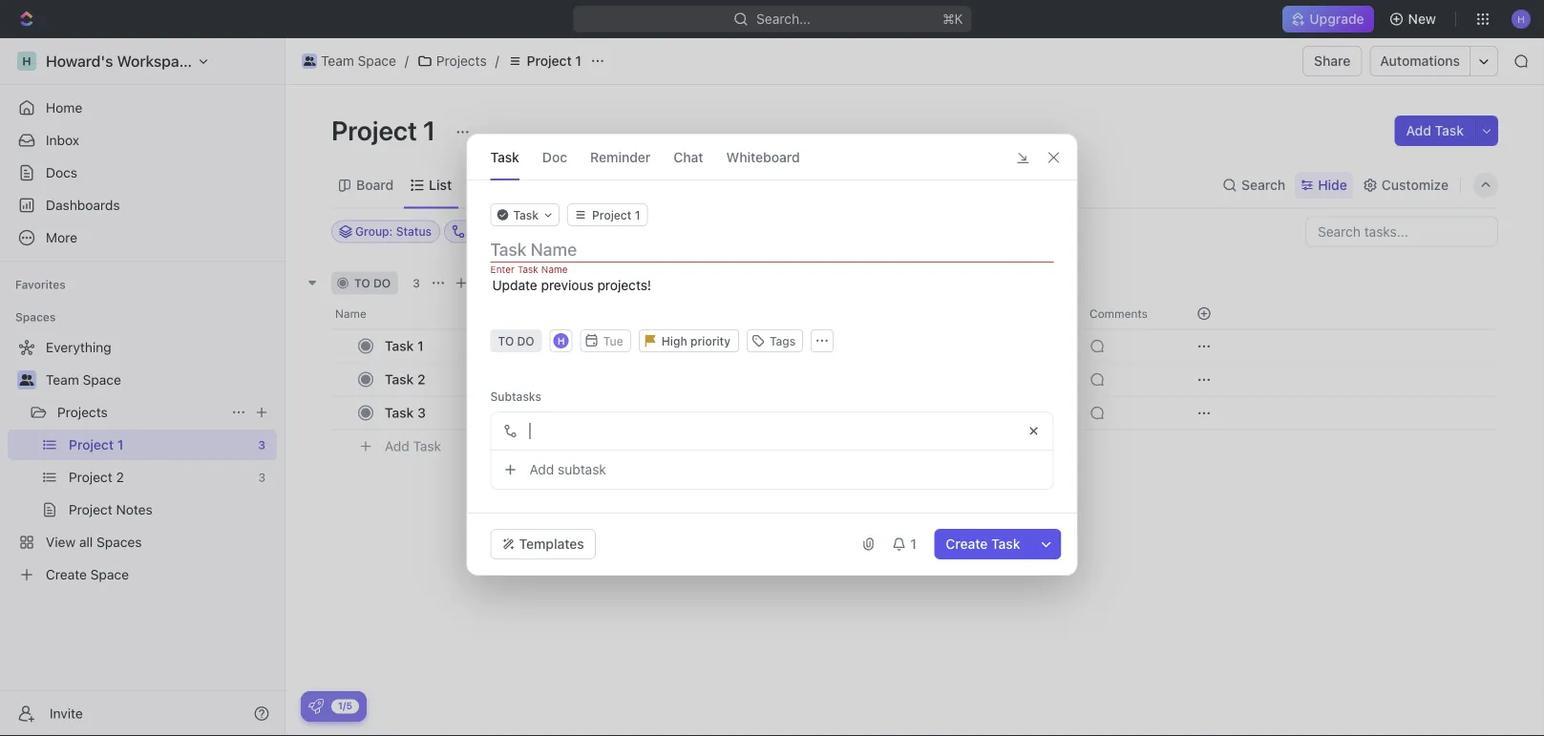 Task type: vqa. For each thing, say whether or not it's contained in the screenshot.
the 1 in 1 button
yes



Task type: locate. For each thing, give the bounding box(es) containing it.
gantt
[[579, 177, 615, 193]]

add task button up to do dropdown button
[[450, 272, 531, 295]]

1 horizontal spatial team
[[321, 53, 354, 69]]

None text field
[[491, 413, 1022, 450]]

1 vertical spatial to do
[[498, 334, 534, 348]]

add task button
[[1395, 116, 1476, 146], [450, 272, 531, 295], [376, 435, 449, 458]]

1 horizontal spatial team space link
[[297, 50, 401, 73]]

update
[[492, 277, 537, 293]]

whiteboard button
[[726, 135, 800, 180]]

1 horizontal spatial to
[[498, 334, 514, 348]]

0 horizontal spatial user group image
[[20, 374, 34, 386]]

0 horizontal spatial projects link
[[57, 397, 223, 428]]

subtasks
[[490, 390, 541, 403]]

0 horizontal spatial project 1
[[331, 114, 442, 146]]

1 ‎task from the top
[[385, 338, 414, 354]]

1 horizontal spatial project
[[527, 53, 572, 69]]

do
[[373, 276, 391, 290], [517, 334, 534, 348]]

0 horizontal spatial project
[[331, 114, 417, 146]]

1 vertical spatial team
[[46, 372, 79, 388]]

add task down task 3
[[385, 439, 441, 454]]

1 horizontal spatial /
[[495, 53, 499, 69]]

task down task 3
[[413, 439, 441, 454]]

1
[[575, 53, 582, 69], [423, 114, 436, 146], [417, 338, 424, 354], [910, 536, 917, 552]]

add subtask
[[530, 462, 606, 478]]

Task Name text field
[[490, 238, 1058, 261]]

space
[[358, 53, 396, 69], [83, 372, 121, 388]]

0 horizontal spatial projects
[[57, 404, 108, 420]]

‎task for ‎task 1
[[385, 338, 414, 354]]

task left previous
[[498, 276, 523, 290]]

0 vertical spatial space
[[358, 53, 396, 69]]

share button
[[1303, 46, 1362, 76]]

add task button up customize
[[1395, 116, 1476, 146]]

doc button
[[542, 135, 567, 180]]

doc
[[542, 149, 567, 165]]

3
[[413, 276, 420, 290], [417, 405, 426, 421]]

team space link
[[297, 50, 401, 73], [46, 365, 273, 395]]

subtask
[[558, 462, 606, 478]]

task
[[1435, 123, 1464, 138], [490, 149, 519, 165], [513, 208, 539, 222], [498, 276, 523, 290], [385, 405, 414, 421], [413, 439, 441, 454], [991, 536, 1021, 552]]

add task button down task 3
[[376, 435, 449, 458]]

add left "subtask"
[[530, 462, 554, 478]]

do up ‎task 1
[[373, 276, 391, 290]]

inbox link
[[8, 125, 277, 156]]

do inside dropdown button
[[517, 334, 534, 348]]

upgrade
[[1310, 11, 1364, 27]]

1 vertical spatial user group image
[[20, 374, 34, 386]]

tags
[[770, 334, 796, 348]]

1 horizontal spatial projects link
[[412, 50, 492, 73]]

1 vertical spatial to
[[498, 334, 514, 348]]

h button
[[552, 331, 571, 351]]

‎task
[[385, 338, 414, 354], [385, 372, 414, 387]]

1 vertical spatial do
[[517, 334, 534, 348]]

task right create
[[991, 536, 1021, 552]]

chat button
[[674, 135, 704, 180]]

do left "h"
[[517, 334, 534, 348]]

1 vertical spatial project
[[331, 114, 417, 146]]

0 vertical spatial team
[[321, 53, 354, 69]]

1 vertical spatial space
[[83, 372, 121, 388]]

update previous projects!
[[492, 277, 651, 293]]

task inside create task button
[[991, 536, 1021, 552]]

1 vertical spatial ‎task
[[385, 372, 414, 387]]

dashboards
[[46, 197, 120, 213]]

spaces
[[15, 310, 56, 324]]

0 horizontal spatial /
[[405, 53, 409, 69]]

‎task inside ‎task 2 link
[[385, 372, 414, 387]]

task button
[[490, 135, 519, 180]]

templates
[[519, 536, 584, 552]]

add task up customize
[[1406, 123, 1464, 138]]

add
[[1406, 123, 1432, 138], [473, 276, 495, 290], [385, 439, 410, 454], [530, 462, 554, 478]]

3 down 2
[[417, 405, 426, 421]]

favorites button
[[8, 273, 73, 296]]

‎task 1
[[385, 338, 424, 354]]

templates button
[[490, 529, 596, 560]]

⌘k
[[943, 11, 963, 27]]

sidebar navigation
[[0, 38, 286, 736]]

invite
[[50, 706, 83, 722]]

automations
[[1381, 53, 1460, 69]]

‎task inside ‎task 1 link
[[385, 338, 414, 354]]

0 vertical spatial to do
[[354, 276, 391, 290]]

tree containing team space
[[8, 332, 277, 590]]

search button
[[1217, 172, 1291, 199]]

add task
[[1406, 123, 1464, 138], [473, 276, 523, 290], [385, 439, 441, 454]]

list link
[[425, 172, 452, 199]]

2 ‎task from the top
[[385, 372, 414, 387]]

0 horizontal spatial add task
[[385, 439, 441, 454]]

dialog
[[467, 134, 1078, 576]]

0 horizontal spatial to do
[[354, 276, 391, 290]]

‎task up ‎task 2
[[385, 338, 414, 354]]

task 3 link
[[380, 399, 662, 427]]

2 vertical spatial add task
[[385, 439, 441, 454]]

user group image
[[303, 56, 315, 66], [20, 374, 34, 386]]

0 vertical spatial project 1
[[527, 53, 582, 69]]

task up calendar link
[[490, 149, 519, 165]]

user group image inside sidebar navigation
[[20, 374, 34, 386]]

0 vertical spatial to
[[354, 276, 370, 290]]

Search tasks... text field
[[1307, 217, 1498, 246]]

1 vertical spatial team space
[[46, 372, 121, 388]]

0 vertical spatial project
[[527, 53, 572, 69]]

add task up to do dropdown button
[[473, 276, 523, 290]]

customize
[[1382, 177, 1449, 193]]

0 vertical spatial ‎task
[[385, 338, 414, 354]]

task down the calendar on the top left of page
[[513, 208, 539, 222]]

1 horizontal spatial project 1
[[527, 53, 582, 69]]

1 horizontal spatial space
[[358, 53, 396, 69]]

dialog containing task
[[467, 134, 1078, 576]]

0 vertical spatial projects
[[436, 53, 487, 69]]

task down ‎task 2
[[385, 405, 414, 421]]

add inside dialog
[[530, 462, 554, 478]]

to do up ‎task 2 link
[[498, 334, 534, 348]]

0 horizontal spatial to
[[354, 276, 370, 290]]

project
[[527, 53, 572, 69], [331, 114, 417, 146]]

team
[[321, 53, 354, 69], [46, 372, 79, 388]]

project 1
[[527, 53, 582, 69], [331, 114, 442, 146]]

2 vertical spatial add task button
[[376, 435, 449, 458]]

1 vertical spatial add task button
[[450, 272, 531, 295]]

0 horizontal spatial team
[[46, 372, 79, 388]]

docs link
[[8, 158, 277, 188]]

add task for bottommost "add task" button
[[385, 439, 441, 454]]

new button
[[1382, 4, 1448, 34]]

task inside task 3 link
[[385, 405, 414, 421]]

projects
[[436, 53, 487, 69], [57, 404, 108, 420]]

2 horizontal spatial add task
[[1406, 123, 1464, 138]]

projects link
[[412, 50, 492, 73], [57, 397, 223, 428]]

chat
[[674, 149, 704, 165]]

0 horizontal spatial team space
[[46, 372, 121, 388]]

0 horizontal spatial do
[[373, 276, 391, 290]]

1 horizontal spatial do
[[517, 334, 534, 348]]

1 horizontal spatial team space
[[321, 53, 396, 69]]

to do up ‎task 1
[[354, 276, 391, 290]]

0 vertical spatial add task
[[1406, 123, 1464, 138]]

team space
[[321, 53, 396, 69], [46, 372, 121, 388]]

1 button
[[884, 529, 927, 560]]

1 vertical spatial add task
[[473, 276, 523, 290]]

to
[[354, 276, 370, 290], [498, 334, 514, 348]]

priority
[[690, 334, 731, 347]]

home link
[[8, 93, 277, 123]]

search...
[[756, 11, 811, 27]]

1 horizontal spatial to do
[[498, 334, 534, 348]]

high priority
[[662, 334, 731, 347]]

1 vertical spatial team space link
[[46, 365, 273, 395]]

0 horizontal spatial space
[[83, 372, 121, 388]]

3 up ‎task 1
[[413, 276, 420, 290]]

1 vertical spatial projects
[[57, 404, 108, 420]]

1 vertical spatial projects link
[[57, 397, 223, 428]]

onboarding checklist button image
[[308, 699, 324, 714]]

1/5
[[338, 701, 352, 712]]

0 horizontal spatial team space link
[[46, 365, 273, 395]]

add up to do dropdown button
[[473, 276, 495, 290]]

1 horizontal spatial projects
[[436, 53, 487, 69]]

‎task left 2
[[385, 372, 414, 387]]

0 vertical spatial user group image
[[303, 56, 315, 66]]

/
[[405, 53, 409, 69], [495, 53, 499, 69]]

tree
[[8, 332, 277, 590]]



Task type: describe. For each thing, give the bounding box(es) containing it.
calendar
[[487, 177, 544, 193]]

to inside dropdown button
[[498, 334, 514, 348]]

high priority button
[[639, 330, 739, 352]]

0 vertical spatial add task button
[[1395, 116, 1476, 146]]

search
[[1242, 177, 1286, 193]]

tags button
[[747, 330, 803, 352]]

whiteboard
[[726, 149, 800, 165]]

1 button
[[884, 529, 927, 560]]

projects inside sidebar navigation
[[57, 404, 108, 420]]

0 vertical spatial projects link
[[412, 50, 492, 73]]

hide button
[[1295, 172, 1353, 199]]

to do inside dropdown button
[[498, 334, 534, 348]]

add task for the topmost "add task" button
[[1406, 123, 1464, 138]]

table
[[650, 177, 684, 193]]

calendar link
[[483, 172, 544, 199]]

upgrade link
[[1283, 6, 1374, 32]]

create task
[[946, 536, 1021, 552]]

none text field inside dialog
[[491, 413, 1022, 450]]

projects!
[[597, 277, 651, 293]]

docs
[[46, 165, 77, 181]]

1 inside button
[[910, 536, 917, 552]]

reminder
[[590, 149, 651, 165]]

team inside sidebar navigation
[[46, 372, 79, 388]]

h
[[558, 335, 565, 346]]

add subtask link
[[491, 451, 1053, 489]]

1 horizontal spatial user group image
[[303, 56, 315, 66]]

hide
[[1318, 177, 1347, 193]]

1 vertical spatial 3
[[417, 405, 426, 421]]

project 1 link
[[503, 50, 586, 73]]

board link
[[352, 172, 394, 199]]

‎task for ‎task 2
[[385, 372, 414, 387]]

inbox
[[46, 132, 79, 148]]

‎task 1 link
[[380, 332, 662, 360]]

home
[[46, 100, 82, 116]]

add up customize
[[1406, 123, 1432, 138]]

high priority button
[[639, 330, 739, 352]]

0 vertical spatial do
[[373, 276, 391, 290]]

previous
[[541, 277, 594, 293]]

1 vertical spatial project 1
[[331, 114, 442, 146]]

reminder button
[[590, 135, 651, 180]]

share
[[1314, 53, 1351, 69]]

to do button
[[490, 330, 542, 352]]

onboarding checklist button element
[[308, 699, 324, 714]]

create task button
[[934, 529, 1032, 560]]

dashboards link
[[8, 190, 277, 221]]

create
[[946, 536, 988, 552]]

tree inside sidebar navigation
[[8, 332, 277, 590]]

favorites
[[15, 278, 66, 291]]

tags button
[[747, 330, 803, 352]]

0 vertical spatial team space
[[321, 53, 396, 69]]

table link
[[646, 172, 684, 199]]

2 / from the left
[[495, 53, 499, 69]]

add down task 3
[[385, 439, 410, 454]]

new
[[1408, 11, 1436, 27]]

task inside task dropdown button
[[513, 208, 539, 222]]

task up customize
[[1435, 123, 1464, 138]]

task button
[[490, 203, 560, 226]]

customize button
[[1357, 172, 1455, 199]]

high
[[662, 334, 687, 347]]

team space inside sidebar navigation
[[46, 372, 121, 388]]

list
[[429, 177, 452, 193]]

0 vertical spatial team space link
[[297, 50, 401, 73]]

0 vertical spatial 3
[[413, 276, 420, 290]]

‎task 2 link
[[380, 366, 662, 393]]

gantt link
[[576, 172, 615, 199]]

automations button
[[1371, 47, 1470, 75]]

2
[[417, 372, 426, 387]]

space inside sidebar navigation
[[83, 372, 121, 388]]

board
[[356, 177, 394, 193]]

task 3
[[385, 405, 426, 421]]

1 / from the left
[[405, 53, 409, 69]]

‎task 2
[[385, 372, 426, 387]]

1 horizontal spatial add task
[[473, 276, 523, 290]]



